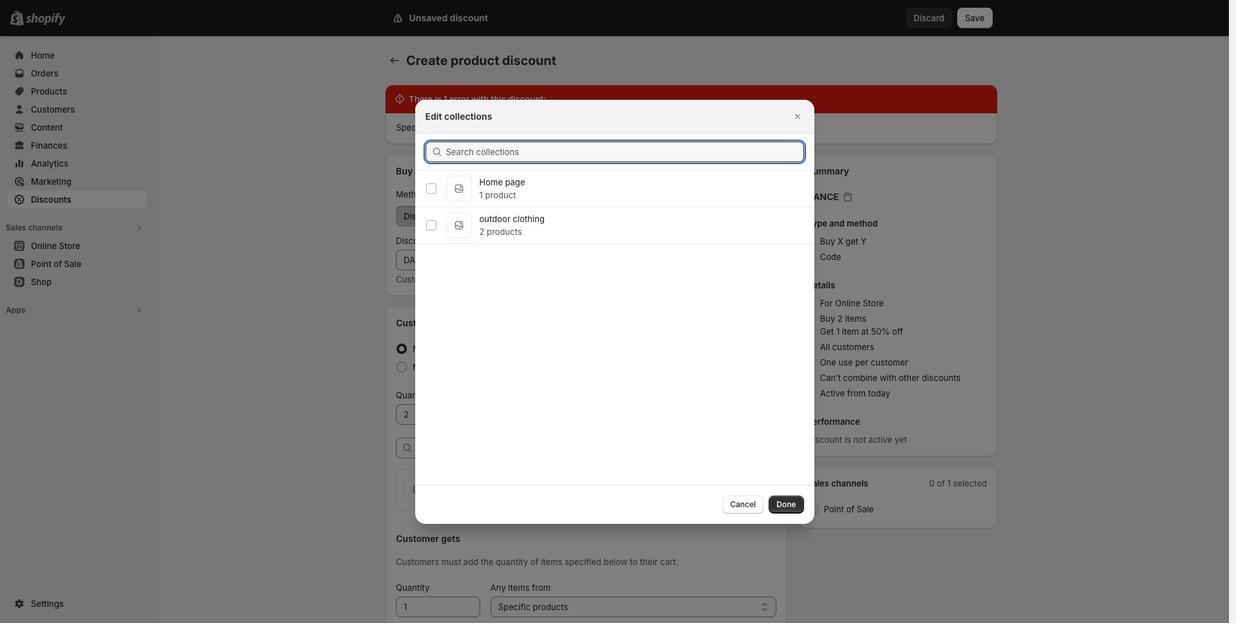 Task type: vqa. For each thing, say whether or not it's contained in the screenshot.
Shopify 'image'
yes



Task type: locate. For each thing, give the bounding box(es) containing it.
Search collections text field
[[446, 141, 804, 162]]

dialog
[[0, 100, 1230, 524]]



Task type: describe. For each thing, give the bounding box(es) containing it.
shopify image
[[26, 13, 66, 26]]



